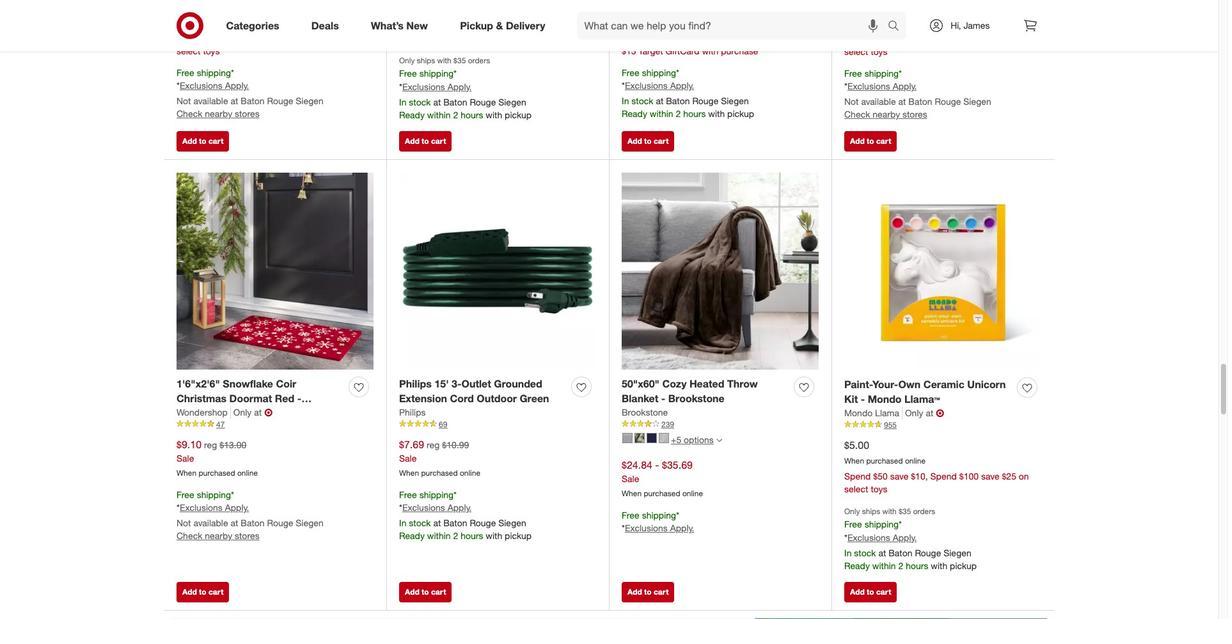 Task type: describe. For each thing, give the bounding box(es) containing it.
llama
[[876, 408, 900, 418]]

categories link
[[215, 12, 295, 40]]

hi,
[[951, 20, 962, 31]]

$35.69
[[662, 459, 693, 472]]

$25 for $24.99
[[1002, 33, 1017, 44]]

spend down hi,
[[931, 33, 957, 44]]

69 link
[[399, 419, 596, 430]]

items
[[544, 32, 566, 43]]

on for $19.99
[[351, 32, 361, 43]]

options
[[684, 434, 714, 445]]

spend down 955 link
[[931, 471, 957, 482]]

$100 for $24.99
[[960, 33, 979, 44]]

paint-your-own ceramic unicorn kit - mondo llama™ link
[[845, 378, 1012, 407]]

$5.00 when purchased online spend $50 save $10, spend $100 save $25 on select toys
[[845, 439, 1029, 494]]

reg for $9.10
[[204, 440, 217, 450]]

only inside mondo llama only at ¬
[[906, 408, 924, 418]]

$24.99
[[845, 1, 875, 14]]

sharpie
[[510, 32, 541, 43]]

online inside $113.89 reg $133.99 sale when purchased online $15 target giftcard with purchase
[[683, 31, 703, 40]]

paint-
[[845, 378, 873, 391]]

50"x60" cozy heated throw blanket - brookstone link
[[622, 377, 789, 406]]

$25 for $5.00
[[1002, 471, 1017, 482]]

online inside $7.69 reg $10.99 sale when purchased online
[[460, 468, 481, 478]]

at inside wondershop only at ¬
[[254, 407, 262, 418]]

online inside $5.00 when purchased online spend $50 save $10, spend $100 save $25 on select toys
[[905, 456, 926, 466]]

$10.99
[[442, 440, 469, 450]]

$9.10
[[177, 438, 202, 451]]

select for $5.00
[[845, 484, 869, 494]]

on for $5.00
[[1019, 471, 1029, 482]]

1 horizontal spatial ¬
[[936, 407, 945, 420]]

50"x60" cozy heated throw blanket - brookstone
[[622, 378, 758, 405]]

brookstone link
[[622, 406, 668, 419]]

purchased inside $9.10 reg $13.00 sale when purchased online
[[199, 468, 235, 478]]

47
[[216, 420, 225, 429]]

purchased inside $113.89 reg $133.99 sale when purchased online $15 target giftcard with purchase
[[644, 31, 681, 40]]

mondo llama only at ¬
[[845, 407, 945, 420]]

$5.00
[[845, 439, 870, 452]]

buy 1, get 1 25% off select sharpie items
[[399, 32, 566, 43]]

what's new link
[[360, 12, 444, 40]]

$133.99
[[676, 2, 708, 13]]

blanket
[[622, 392, 659, 405]]

1 horizontal spatial $35
[[899, 507, 912, 516]]

$24.99 when purchased online spend $50 save $10, spend $100 save $25 on select toys
[[845, 1, 1029, 57]]

1 horizontal spatial orders
[[914, 507, 936, 516]]

$7.69
[[399, 438, 424, 451]]

$113.89
[[622, 1, 658, 13]]

cozy
[[663, 378, 687, 390]]

$19.99
[[177, 1, 207, 13]]

extension
[[399, 392, 447, 405]]

online inside $9.10 reg $13.00 sale when purchased online
[[237, 468, 258, 478]]

check for $19.99
[[177, 108, 203, 119]]

delivery
[[506, 19, 546, 32]]

when inside $5.00 when purchased online spend $50 save $10, spend $100 save $25 on select toys
[[845, 456, 865, 466]]

1 vertical spatial brookstone
[[622, 407, 668, 418]]

search button
[[883, 12, 913, 42]]

heated
[[690, 378, 725, 390]]

What can we help you find? suggestions appear below search field
[[577, 12, 892, 40]]

purchase
[[721, 45, 759, 56]]

$10, for $24.99
[[911, 33, 928, 44]]

sale for $7.69
[[399, 453, 417, 464]]

kit
[[845, 393, 858, 406]]

pickup
[[460, 19, 493, 32]]

$9.10 reg $13.00 sale when purchased online
[[177, 438, 258, 478]]

throw
[[728, 378, 758, 390]]

1,
[[417, 32, 425, 43]]

when up "buy"
[[399, 18, 419, 27]]

when purchased online
[[399, 18, 481, 27]]

snowflake
[[223, 378, 273, 390]]

online inside $24.84 - $35.69 sale when purchased online
[[683, 489, 703, 498]]

spend down the $24.99 at the top
[[845, 33, 871, 44]]

$19.99 when purchased online spend $50 save $10, spend $100 save $25 on select toys
[[177, 1, 361, 56]]

sale for $113.89
[[622, 15, 640, 26]]

check for $24.99
[[845, 109, 871, 120]]

stores for $19.99
[[235, 108, 260, 119]]

$24.84
[[622, 459, 653, 472]]

search
[[883, 20, 913, 33]]

toys for $5.00
[[871, 484, 888, 494]]

reg for $7.69
[[427, 440, 440, 450]]

$100 for $5.00
[[960, 471, 979, 482]]

50"x60"
[[622, 378, 660, 390]]

purchased inside $24.99 when purchased online spend $50 save $10, spend $100 save $25 on select toys
[[867, 18, 903, 28]]

when inside $24.84 - $35.69 sale when purchased online
[[622, 489, 642, 498]]

0 horizontal spatial only ships with $35 orders free shipping * * exclusions apply. in stock at  baton rouge siegen ready within 2 hours with pickup
[[399, 55, 532, 120]]

navy buffalo plaid image
[[647, 434, 657, 444]]

when inside $24.99 when purchased online spend $50 save $10, spend $100 save $25 on select toys
[[845, 18, 865, 28]]

239 link
[[622, 419, 819, 430]]

all colors + 5 more colors element
[[717, 436, 722, 444]]

wondershop only at ¬
[[177, 406, 273, 419]]

outdoor
[[477, 392, 517, 405]]

47 link
[[177, 419, 374, 430]]

what's
[[371, 19, 404, 32]]

philips 15' 3-outlet grounded extension cord outdoor green
[[399, 378, 549, 405]]

what's new
[[371, 19, 428, 32]]

free shipping * * exclusions apply. not available at baton rouge siegen check nearby stores for $24.99
[[845, 68, 992, 120]]

when inside $113.89 reg $133.99 sale when purchased online $15 target giftcard with purchase
[[622, 31, 642, 40]]

doormat
[[229, 392, 272, 405]]

15'
[[435, 378, 449, 390]]

grounded
[[494, 378, 543, 390]]

on for $24.99
[[1019, 33, 1029, 44]]

0 horizontal spatial free shipping * * exclusions apply. in stock at  baton rouge siegen ready within 2 hours with pickup
[[399, 489, 532, 542]]

$13.00
[[220, 440, 247, 450]]

pickup & delivery link
[[449, 12, 562, 40]]

1'6"x2'6"
[[177, 378, 220, 390]]

$15
[[622, 45, 636, 56]]

green
[[520, 392, 549, 405]]

check nearby stores button for $19.99
[[177, 108, 260, 121]]

philips 15' 3-outlet grounded extension cord outdoor green link
[[399, 377, 566, 406]]

1 horizontal spatial free shipping * * exclusions apply. in stock at  baton rouge siegen ready within 2 hours with pickup
[[622, 67, 755, 119]]

$100 for $19.99
[[292, 32, 311, 43]]

llama™
[[905, 393, 940, 406]]

philips for philips 15' 3-outlet grounded extension cord outdoor green
[[399, 378, 432, 390]]

$10, for $5.00
[[911, 471, 928, 482]]

wondershop link
[[177, 406, 231, 419]]

exclusions inside the free shipping * * exclusions apply.
[[625, 523, 668, 534]]

spend down $5.00 on the bottom of the page
[[845, 471, 871, 482]]

cord
[[450, 392, 474, 405]]

0 horizontal spatial $35
[[454, 55, 466, 65]]

1 vertical spatial only ships with $35 orders free shipping * * exclusions apply. in stock at  baton rouge siegen ready within 2 hours with pickup
[[845, 507, 977, 571]]

hi, james
[[951, 20, 990, 31]]

+5 options button
[[617, 430, 728, 450]]

green plaid image
[[635, 434, 645, 444]]

red
[[275, 392, 295, 405]]

outlet
[[462, 378, 491, 390]]

- inside $24.84 - $35.69 sale when purchased online
[[656, 459, 660, 472]]

mondo inside mondo llama only at ¬
[[845, 408, 873, 418]]

wondershop
[[177, 407, 228, 418]]

not for $24.99
[[845, 96, 859, 107]]



Task type: locate. For each thing, give the bounding box(es) containing it.
2 horizontal spatial reg
[[661, 2, 674, 13]]

philips link
[[399, 406, 426, 419]]

mondo
[[868, 393, 902, 406], [845, 408, 873, 418]]

check nearby stores button
[[177, 108, 260, 121], [845, 108, 928, 121], [177, 530, 260, 543]]

sale inside $24.84 - $35.69 sale when purchased online
[[622, 473, 640, 484]]

brookstone down heated in the right bottom of the page
[[669, 392, 725, 405]]

+5
[[671, 434, 682, 445]]

- right $24.84
[[656, 459, 660, 472]]

sale down $7.69
[[399, 453, 417, 464]]

$50 for $19.99
[[206, 32, 220, 43]]

toys
[[203, 45, 220, 56], [871, 46, 888, 57], [871, 484, 888, 494]]

online inside $19.99 when purchased online spend $50 save $10, spend $100 save $25 on select toys
[[237, 18, 258, 27]]

$10, inside $5.00 when purchased online spend $50 save $10, spend $100 save $25 on select toys
[[911, 471, 928, 482]]

categories
[[226, 19, 279, 32]]

purchased down the $24.99 at the top
[[867, 18, 903, 28]]

christmas
[[177, 392, 227, 405]]

exclusions apply. button
[[180, 80, 249, 92], [625, 80, 695, 92], [848, 80, 917, 93], [402, 80, 472, 93], [180, 502, 249, 515], [402, 502, 472, 515], [625, 522, 695, 535], [848, 532, 917, 544]]

- down cozy
[[662, 392, 666, 405]]

when
[[177, 18, 197, 27], [399, 18, 419, 27], [845, 18, 865, 28], [622, 31, 642, 40], [845, 456, 865, 466], [177, 468, 197, 478], [399, 468, 419, 478], [622, 489, 642, 498]]

select inside $24.99 when purchased online spend $50 save $10, spend $100 save $25 on select toys
[[845, 46, 869, 57]]

$7.69 reg $10.99 sale when purchased online
[[399, 438, 481, 478]]

purchased down $13.00
[[199, 468, 235, 478]]

not for $19.99
[[177, 96, 191, 107]]

philips down extension
[[399, 407, 426, 418]]

1
[[443, 32, 448, 43]]

available for $19.99
[[194, 96, 228, 107]]

unicorn
[[968, 378, 1006, 391]]

when up "$15"
[[622, 31, 642, 40]]

¬ down doormat
[[264, 406, 273, 419]]

0 vertical spatial free shipping * * exclusions apply. in stock at  baton rouge siegen ready within 2 hours with pickup
[[622, 67, 755, 119]]

sale inside $9.10 reg $13.00 sale when purchased online
[[177, 453, 194, 464]]

$10, down search
[[911, 33, 928, 44]]

reg inside $9.10 reg $13.00 sale when purchased online
[[204, 440, 217, 450]]

$50 inside $19.99 when purchased online spend $50 save $10, spend $100 save $25 on select toys
[[206, 32, 220, 43]]

toys inside $19.99 when purchased online spend $50 save $10, spend $100 save $25 on select toys
[[203, 45, 220, 56]]

when down the $24.99 at the top
[[845, 18, 865, 28]]

sale inside $113.89 reg $133.99 sale when purchased online $15 target giftcard with purchase
[[622, 15, 640, 26]]

$35 down 25%
[[454, 55, 466, 65]]

- inside 1'6"x2'6" snowflake coir christmas doormat red - wondershop™
[[297, 392, 302, 405]]

check
[[177, 108, 203, 119], [845, 109, 871, 120], [177, 531, 203, 542]]

brookstone inside 50"x60" cozy heated throw blanket - brookstone
[[669, 392, 725, 405]]

philips inside philips 15' 3-outlet grounded extension cord outdoor green
[[399, 378, 432, 390]]

all colors + 5 more colors image
[[717, 438, 722, 444]]

pickup
[[728, 108, 755, 119], [505, 109, 532, 120], [505, 531, 532, 542], [950, 560, 977, 571]]

philips
[[399, 378, 432, 390], [399, 407, 426, 418]]

sale inside $7.69 reg $10.99 sale when purchased online
[[399, 453, 417, 464]]

reg right '$9.10'
[[204, 440, 217, 450]]

reg
[[661, 2, 674, 13], [204, 440, 217, 450], [427, 440, 440, 450]]

ceramic
[[924, 378, 965, 391]]

$50 down the $19.99
[[206, 32, 220, 43]]

your-
[[873, 378, 899, 391]]

0 vertical spatial ships
[[417, 55, 435, 65]]

1'6"x2'6" snowflake coir christmas doormat red - wondershop™
[[177, 378, 302, 420]]

- right red at the left
[[297, 392, 302, 405]]

1 philips from the top
[[399, 378, 432, 390]]

shipping inside the free shipping * * exclusions apply.
[[642, 510, 676, 521]]

free shipping * * exclusions apply. in stock at  baton rouge siegen ready within 2 hours with pickup down $7.69 reg $10.99 sale when purchased online
[[399, 489, 532, 542]]

$35 down $5.00 when purchased online spend $50 save $10, spend $100 save $25 on select toys
[[899, 507, 912, 516]]

239
[[662, 420, 675, 429]]

50"x60" cozy heated throw blanket - brookstone image
[[622, 173, 819, 370], [622, 173, 819, 370]]

sale down '$9.10'
[[177, 453, 194, 464]]

1 vertical spatial free shipping * * exclusions apply. in stock at  baton rouge siegen ready within 2 hours with pickup
[[399, 489, 532, 542]]

1 vertical spatial ships
[[863, 507, 881, 516]]

$100 inside $5.00 when purchased online spend $50 save $10, spend $100 save $25 on select toys
[[960, 471, 979, 482]]

reg right $7.69
[[427, 440, 440, 450]]

$50 for $5.00
[[874, 471, 888, 482]]

select down &
[[484, 32, 508, 43]]

within
[[650, 108, 674, 119], [427, 109, 451, 120], [427, 531, 451, 542], [873, 560, 896, 571]]

1 horizontal spatial reg
[[427, 440, 440, 450]]

0 vertical spatial $35
[[454, 55, 466, 65]]

1 vertical spatial mondo
[[845, 408, 873, 418]]

baton
[[241, 96, 265, 107], [666, 96, 690, 107], [909, 96, 933, 107], [444, 96, 468, 107], [241, 518, 265, 529], [444, 518, 468, 529], [889, 547, 913, 558]]

purchased up the free shipping * * exclusions apply.
[[644, 489, 681, 498]]

$24.84 - $35.69 sale when purchased online
[[622, 459, 703, 498]]

deep brown image
[[623, 434, 633, 444]]

0 vertical spatial orders
[[468, 55, 490, 65]]

955 link
[[845, 420, 1042, 431]]

with inside $113.89 reg $133.99 sale when purchased online $15 target giftcard with purchase
[[702, 45, 719, 56]]

$50 down 955
[[874, 471, 888, 482]]

mondo up llama
[[868, 393, 902, 406]]

siegen
[[296, 96, 324, 107], [721, 96, 749, 107], [964, 96, 992, 107], [499, 96, 527, 107], [296, 518, 324, 529], [499, 518, 527, 529], [944, 547, 972, 558]]

select down $5.00 on the bottom of the page
[[845, 484, 869, 494]]

+5 options
[[671, 434, 714, 445]]

$50
[[206, 32, 220, 43], [874, 33, 888, 44], [874, 471, 888, 482]]

on inside $5.00 when purchased online spend $50 save $10, spend $100 save $25 on select toys
[[1019, 471, 1029, 482]]

0 vertical spatial philips
[[399, 378, 432, 390]]

online inside $24.99 when purchased online spend $50 save $10, spend $100 save $25 on select toys
[[905, 18, 926, 28]]

toys inside $24.99 when purchased online spend $50 save $10, spend $100 save $25 on select toys
[[871, 46, 888, 57]]

sale for $9.10
[[177, 453, 194, 464]]

free
[[177, 67, 194, 78], [622, 67, 640, 78], [845, 68, 863, 78], [399, 68, 417, 79], [177, 489, 194, 500], [399, 489, 417, 500], [622, 510, 640, 521], [845, 519, 863, 530]]

target
[[639, 45, 663, 56]]

$25 inside $19.99 when purchased online spend $50 save $10, spend $100 save $25 on select toys
[[334, 32, 349, 43]]

reg for $113.89
[[661, 2, 674, 13]]

paint-your-own ceramic unicorn kit - mondo llama™ image
[[845, 173, 1042, 370], [845, 173, 1042, 370]]

oatmeal plaid image
[[659, 434, 669, 444]]

when down '$9.10'
[[177, 468, 197, 478]]

check nearby stores button for $24.99
[[845, 108, 928, 121]]

when inside $9.10 reg $13.00 sale when purchased online
[[177, 468, 197, 478]]

1 vertical spatial $35
[[899, 507, 912, 516]]

stores
[[235, 108, 260, 119], [903, 109, 928, 120], [235, 531, 260, 542]]

orders down $5.00 when purchased online spend $50 save $10, spend $100 save $25 on select toys
[[914, 507, 936, 516]]

3-
[[452, 378, 462, 390]]

25%
[[450, 32, 469, 43]]

free shipping * * exclusions apply. not available at baton rouge siegen check nearby stores for $19.99
[[177, 67, 324, 119]]

giftcard
[[666, 45, 700, 56]]

when down the $19.99
[[177, 18, 197, 27]]

when down $5.00 on the bottom of the page
[[845, 456, 865, 466]]

select down the $24.99 at the top
[[845, 46, 869, 57]]

1 vertical spatial orders
[[914, 507, 936, 516]]

coir
[[276, 378, 296, 390]]

purchased inside $19.99 when purchased online spend $50 save $10, spend $100 save $25 on select toys
[[199, 18, 235, 27]]

$50 inside $24.99 when purchased online spend $50 save $10, spend $100 save $25 on select toys
[[874, 33, 888, 44]]

1'6"x2'6" snowflake coir christmas doormat red - wondershop™ image
[[177, 173, 374, 370], [177, 173, 374, 370]]

online
[[237, 18, 258, 27], [460, 18, 481, 27], [905, 18, 926, 28], [683, 31, 703, 40], [905, 456, 926, 466], [237, 468, 258, 478], [460, 468, 481, 478], [683, 489, 703, 498]]

nearby for $24.99
[[873, 109, 901, 120]]

paint-your-own ceramic unicorn kit - mondo llama™
[[845, 378, 1006, 406]]

select inside $5.00 when purchased online spend $50 save $10, spend $100 save $25 on select toys
[[845, 484, 869, 494]]

on inside $19.99 when purchased online spend $50 save $10, spend $100 save $25 on select toys
[[351, 32, 361, 43]]

when inside $7.69 reg $10.99 sale when purchased online
[[399, 468, 419, 478]]

0 horizontal spatial reg
[[204, 440, 217, 450]]

apply.
[[225, 80, 249, 91], [670, 80, 695, 91], [893, 81, 917, 92], [448, 81, 472, 92], [225, 503, 249, 514], [448, 503, 472, 514], [670, 523, 695, 534], [893, 532, 917, 543]]

purchased inside $5.00 when purchased online spend $50 save $10, spend $100 save $25 on select toys
[[867, 456, 903, 466]]

1'6"x2'6" snowflake coir christmas doormat red - wondershop™ link
[[177, 377, 344, 420]]

with
[[702, 45, 719, 56], [437, 55, 452, 65], [709, 108, 725, 119], [486, 109, 503, 120], [883, 507, 897, 516], [486, 531, 503, 542], [931, 560, 948, 571]]

orders down the 'off'
[[468, 55, 490, 65]]

0 horizontal spatial ships
[[417, 55, 435, 65]]

deals
[[311, 19, 339, 32]]

$25 inside $24.99 when purchased online spend $50 save $10, spend $100 save $25 on select toys
[[1002, 33, 1017, 44]]

reg left $133.99
[[661, 2, 674, 13]]

purchased up target
[[644, 31, 681, 40]]

free shipping * * exclusions apply. in stock at  baton rouge siegen ready within 2 hours with pickup down the giftcard
[[622, 67, 755, 119]]

purchased inside $24.84 - $35.69 sale when purchased online
[[644, 489, 681, 498]]

$50 for $24.99
[[874, 33, 888, 44]]

own
[[899, 378, 921, 391]]

buy
[[399, 32, 415, 43]]

purchased down $10.99
[[421, 468, 458, 478]]

2 philips from the top
[[399, 407, 426, 418]]

stores for $24.99
[[903, 109, 928, 120]]

to
[[199, 136, 206, 146], [422, 136, 429, 146], [644, 136, 652, 146], [867, 136, 875, 146], [199, 587, 206, 597], [422, 587, 429, 597], [644, 587, 652, 597], [867, 587, 875, 597]]

philips for philips
[[399, 407, 426, 418]]

available for $24.99
[[862, 96, 896, 107]]

purchased down the $19.99
[[199, 18, 235, 27]]

spend
[[177, 32, 203, 43], [263, 32, 289, 43], [845, 33, 871, 44], [931, 33, 957, 44], [845, 471, 871, 482], [931, 471, 957, 482]]

1 vertical spatial philips
[[399, 407, 426, 418]]

on inside $24.99 when purchased online spend $50 save $10, spend $100 save $25 on select toys
[[1019, 33, 1029, 44]]

- inside paint-your-own ceramic unicorn kit - mondo llama™
[[861, 393, 865, 406]]

ready
[[622, 108, 648, 119], [399, 109, 425, 120], [399, 531, 425, 542], [845, 560, 870, 571]]

only inside wondershop only at ¬
[[233, 407, 252, 418]]

$10, down 955 link
[[911, 471, 928, 482]]

select inside $19.99 when purchased online spend $50 save $10, spend $100 save $25 on select toys
[[177, 45, 201, 56]]

shipping
[[197, 67, 231, 78], [642, 67, 676, 78], [865, 68, 899, 78], [420, 68, 454, 79], [197, 489, 231, 500], [420, 489, 454, 500], [642, 510, 676, 521], [865, 519, 899, 530]]

1 horizontal spatial ships
[[863, 507, 881, 516]]

select
[[484, 32, 508, 43], [177, 45, 201, 56], [845, 46, 869, 57], [845, 484, 869, 494]]

toys for $24.99
[[871, 46, 888, 57]]

when down $7.69
[[399, 468, 419, 478]]

wondershop™
[[177, 407, 244, 420]]

69
[[439, 420, 448, 429]]

0 horizontal spatial orders
[[468, 55, 490, 65]]

$10, inside $24.99 when purchased online spend $50 save $10, spend $100 save $25 on select toys
[[911, 33, 928, 44]]

1 horizontal spatial only ships with $35 orders free shipping * * exclusions apply. in stock at  baton rouge siegen ready within 2 hours with pickup
[[845, 507, 977, 571]]

select for $19.99
[[177, 45, 201, 56]]

sale down $24.84
[[622, 473, 640, 484]]

hours
[[684, 108, 706, 119], [461, 109, 483, 120], [461, 531, 483, 542], [906, 560, 929, 571]]

nearby for $19.99
[[205, 108, 232, 119]]

$10, down 'categories'
[[243, 32, 260, 43]]

¬ down "llama™"
[[936, 407, 945, 420]]

deals link
[[301, 12, 355, 40]]

0 vertical spatial mondo
[[868, 393, 902, 406]]

reg inside $7.69 reg $10.99 sale when purchased online
[[427, 440, 440, 450]]

$100 inside $19.99 when purchased online spend $50 save $10, spend $100 save $25 on select toys
[[292, 32, 311, 43]]

$25 inside $5.00 when purchased online spend $50 save $10, spend $100 save $25 on select toys
[[1002, 471, 1017, 482]]

only ships with $35 orders free shipping * * exclusions apply. in stock at  baton rouge siegen ready within 2 hours with pickup
[[399, 55, 532, 120], [845, 507, 977, 571]]

toys inside $5.00 when purchased online spend $50 save $10, spend $100 save $25 on select toys
[[871, 484, 888, 494]]

brookstone down blanket
[[622, 407, 668, 418]]

free inside the free shipping * * exclusions apply.
[[622, 510, 640, 521]]

philips 15' 3-outlet grounded extension cord outdoor green image
[[399, 173, 596, 370], [399, 173, 596, 370]]

on
[[351, 32, 361, 43], [1019, 33, 1029, 44], [1019, 471, 1029, 482]]

select down the $19.99
[[177, 45, 201, 56]]

0 vertical spatial brookstone
[[669, 392, 725, 405]]

select for $24.99
[[845, 46, 869, 57]]

spend down 'categories'
[[263, 32, 289, 43]]

&
[[496, 19, 503, 32]]

when inside $19.99 when purchased online spend $50 save $10, spend $100 save $25 on select toys
[[177, 18, 197, 27]]

purchased inside $7.69 reg $10.99 sale when purchased online
[[421, 468, 458, 478]]

purchased down $5.00 on the bottom of the page
[[867, 456, 903, 466]]

$10, for $19.99
[[243, 32, 260, 43]]

sale down $113.89
[[622, 15, 640, 26]]

ships
[[417, 55, 435, 65], [863, 507, 881, 516]]

mondo inside paint-your-own ceramic unicorn kit - mondo llama™
[[868, 393, 902, 406]]

new
[[407, 19, 428, 32]]

mondo llama link
[[845, 407, 903, 420]]

add to cart
[[182, 136, 224, 146], [405, 136, 446, 146], [628, 136, 669, 146], [851, 136, 892, 146], [182, 587, 224, 597], [405, 587, 446, 597], [628, 587, 669, 597], [851, 587, 892, 597]]

spend down the $19.99
[[177, 32, 203, 43]]

philips up extension
[[399, 378, 432, 390]]

- inside 50"x60" cozy heated throw blanket - brookstone
[[662, 392, 666, 405]]

reg inside $113.89 reg $133.99 sale when purchased online $15 target giftcard with purchase
[[661, 2, 674, 13]]

2
[[676, 108, 681, 119], [453, 109, 458, 120], [453, 531, 458, 542], [899, 560, 904, 571]]

free shipping * * exclusions apply. in stock at  baton rouge siegen ready within 2 hours with pickup
[[622, 67, 755, 119], [399, 489, 532, 542]]

0 vertical spatial only ships with $35 orders free shipping * * exclusions apply. in stock at  baton rouge siegen ready within 2 hours with pickup
[[399, 55, 532, 120]]

mondo down kit
[[845, 408, 873, 418]]

toys for $19.99
[[203, 45, 220, 56]]

955
[[884, 420, 897, 430]]

purchased up 1
[[421, 18, 458, 27]]

james
[[964, 20, 990, 31]]

$50 down search
[[874, 33, 888, 44]]

$113.89 reg $133.99 sale when purchased online $15 target giftcard with purchase
[[622, 1, 759, 56]]

- right kit
[[861, 393, 865, 406]]

sale for $24.84
[[622, 473, 640, 484]]

0 horizontal spatial ¬
[[264, 406, 273, 419]]

$50 inside $5.00 when purchased online spend $50 save $10, spend $100 save $25 on select toys
[[874, 471, 888, 482]]

at inside mondo llama only at ¬
[[926, 408, 934, 418]]

$25 for $19.99
[[334, 32, 349, 43]]

$10, inside $19.99 when purchased online spend $50 save $10, spend $100 save $25 on select toys
[[243, 32, 260, 43]]

when down $24.84
[[622, 489, 642, 498]]

apply. inside the free shipping * * exclusions apply.
[[670, 523, 695, 534]]

$100 inside $24.99 when purchased online spend $50 save $10, spend $100 save $25 on select toys
[[960, 33, 979, 44]]

rouge
[[267, 96, 293, 107], [693, 96, 719, 107], [935, 96, 961, 107], [470, 96, 496, 107], [267, 518, 293, 529], [470, 518, 496, 529], [915, 547, 942, 558]]



Task type: vqa. For each thing, say whether or not it's contained in the screenshot.
Add
yes



